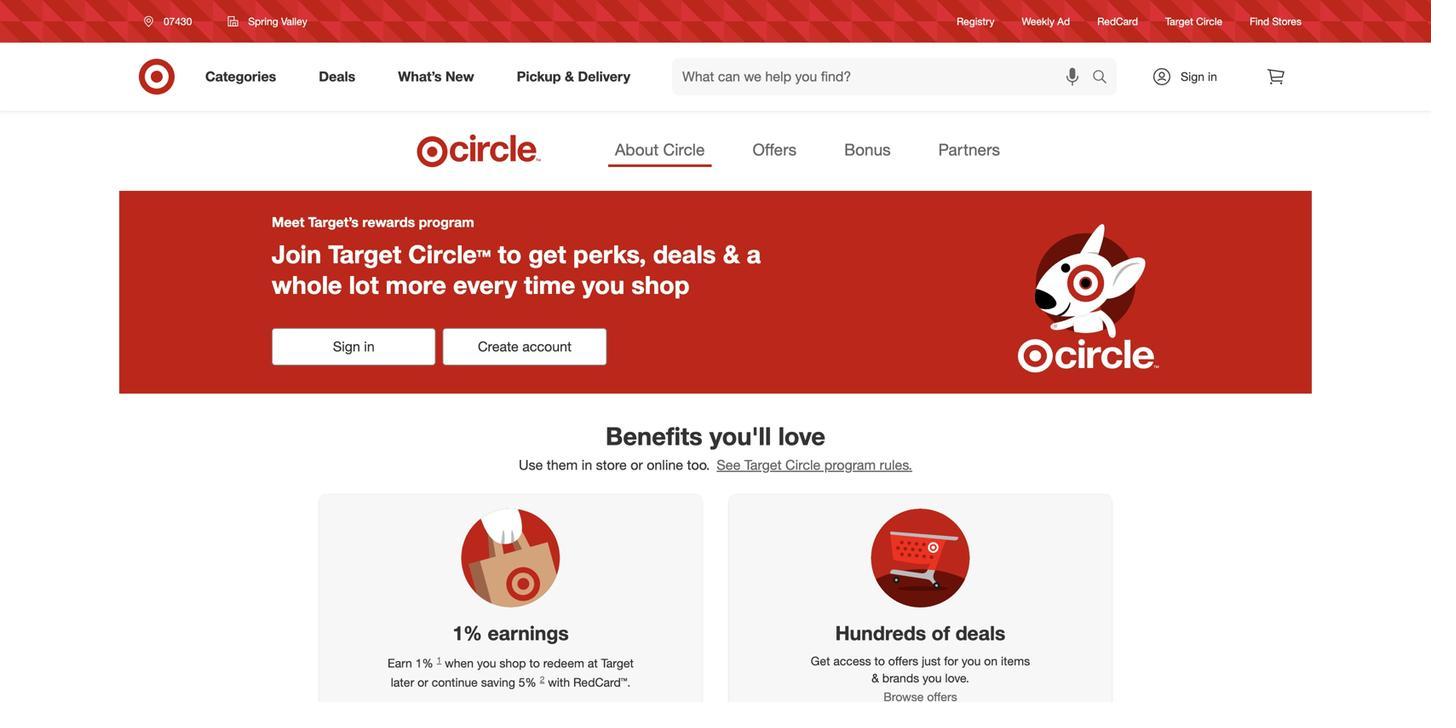 Task type: vqa. For each thing, say whether or not it's contained in the screenshot.
middle in
yes



Task type: describe. For each thing, give the bounding box(es) containing it.
earnings
[[488, 622, 569, 645]]

search button
[[1085, 58, 1126, 99]]

sign in link
[[1138, 58, 1244, 95]]

find stores
[[1250, 15, 1302, 28]]

time
[[524, 270, 576, 300]]

offers link
[[746, 135, 804, 167]]

categories link
[[191, 58, 298, 95]]

program inside meet target's rewards program join target circle™ to get perks, deals & a whole lot more every time you shop
[[419, 214, 474, 231]]

see target circle program rules. link
[[717, 455, 913, 475]]

perks,
[[573, 239, 647, 269]]

meet target's rewards program join target circle™ to get perks, deals & a whole lot more every time you shop
[[272, 214, 761, 300]]

& inside meet target's rewards program join target circle™ to get perks, deals & a whole lot more every time you shop
[[723, 239, 740, 269]]

benefits you'll love use them in store or online too. see target circle program rules.
[[519, 421, 913, 473]]

just
[[922, 654, 941, 669]]

5%
[[519, 675, 537, 690]]

use
[[519, 457, 543, 473]]

saving
[[481, 675, 516, 690]]

ad
[[1058, 15, 1071, 28]]

redeem
[[544, 656, 585, 671]]

you'll
[[710, 421, 772, 451]]

or inside benefits you'll love use them in store or online too. see target circle program rules.
[[631, 457, 643, 473]]

pickup & delivery
[[517, 68, 631, 85]]

find
[[1250, 15, 1270, 28]]

in inside benefits you'll love use them in store or online too. see target circle program rules.
[[582, 457, 593, 473]]

1 link
[[437, 655, 442, 666]]

weekly ad link
[[1022, 14, 1071, 29]]

offers
[[753, 140, 797, 159]]

target inside benefits you'll love use them in store or online too. see target circle program rules.
[[745, 457, 782, 473]]

hundreds of deals get access to offers just for you on items & brands you love.
[[811, 622, 1031, 686]]

1 horizontal spatial 1%
[[453, 622, 482, 645]]

them
[[547, 457, 578, 473]]

a
[[747, 239, 761, 269]]

of deals
[[932, 622, 1006, 645]]

07430
[[164, 15, 192, 28]]

stores
[[1273, 15, 1302, 28]]

what's new link
[[384, 58, 496, 95]]

in inside button
[[364, 338, 375, 355]]

redcard link
[[1098, 14, 1139, 29]]

love
[[779, 421, 826, 451]]

categories
[[205, 68, 276, 85]]

delivery
[[578, 68, 631, 85]]

pickup
[[517, 68, 561, 85]]

join
[[272, 239, 322, 269]]

1% inside earn 1% 1
[[416, 656, 434, 671]]

target circle logo image
[[414, 133, 544, 169]]

offers
[[889, 654, 919, 669]]

1 horizontal spatial sign in
[[1181, 69, 1218, 84]]

store
[[596, 457, 627, 473]]

1% earnings
[[453, 622, 569, 645]]

when
[[445, 656, 474, 671]]

2 link
[[540, 674, 545, 685]]

redcard
[[1098, 15, 1139, 28]]

get
[[811, 654, 831, 669]]

target inside "when you shop to redeem at target later or continue saving 5%"
[[601, 656, 634, 671]]

target's
[[308, 214, 359, 231]]

to inside meet target's rewards program join target circle™ to get perks, deals & a whole lot more every time you shop
[[498, 239, 522, 269]]

to inside hundreds of deals get access to offers just for you on items & brands you love.
[[875, 654, 885, 669]]

shop inside "when you shop to redeem at target later or continue saving 5%"
[[500, 656, 526, 671]]

when you shop to redeem at target later or continue saving 5%
[[391, 656, 634, 690]]

search
[[1085, 70, 1126, 87]]

too.
[[687, 457, 710, 473]]

find stores link
[[1250, 14, 1302, 29]]

target inside target circle link
[[1166, 15, 1194, 28]]

earn 1% 1
[[388, 655, 442, 671]]

2
[[540, 674, 545, 685]]

lot
[[349, 270, 379, 300]]

items
[[1001, 654, 1031, 669]]

0 vertical spatial in
[[1209, 69, 1218, 84]]

deals link
[[304, 58, 377, 95]]

pickup & delivery link
[[503, 58, 652, 95]]

0 vertical spatial sign
[[1181, 69, 1205, 84]]

registry
[[957, 15, 995, 28]]

you inside meet target's rewards program join target circle™ to get perks, deals & a whole lot more every time you shop
[[583, 270, 625, 300]]

spring
[[248, 15, 278, 28]]

partners link
[[932, 135, 1007, 167]]



Task type: locate. For each thing, give the bounding box(es) containing it.
1 vertical spatial &
[[723, 239, 740, 269]]

0 horizontal spatial you
[[477, 656, 497, 671]]

1 horizontal spatial shop
[[632, 270, 690, 300]]

what's new
[[398, 68, 474, 85]]

2 horizontal spatial in
[[1209, 69, 1218, 84]]

1 horizontal spatial to
[[530, 656, 540, 671]]

0 horizontal spatial to
[[498, 239, 522, 269]]

what's
[[398, 68, 442, 85]]

1 vertical spatial in
[[364, 338, 375, 355]]

0 horizontal spatial circle
[[664, 140, 705, 159]]

in
[[1209, 69, 1218, 84], [364, 338, 375, 355], [582, 457, 593, 473]]

to inside "when you shop to redeem at target later or continue saving 5%"
[[530, 656, 540, 671]]

2 horizontal spatial to
[[875, 654, 885, 669]]

or
[[631, 457, 643, 473], [418, 675, 429, 690]]

1 vertical spatial sign
[[333, 338, 360, 355]]

0 horizontal spatial or
[[418, 675, 429, 690]]

program up circle™
[[419, 214, 474, 231]]

online
[[647, 457, 684, 473]]

with
[[548, 675, 570, 690]]

1 horizontal spatial &
[[723, 239, 740, 269]]

1 vertical spatial 1%
[[416, 656, 434, 671]]

target inside meet target's rewards program join target circle™ to get perks, deals & a whole lot more every time you shop
[[328, 239, 402, 269]]

shop up saving
[[500, 656, 526, 671]]

1 horizontal spatial circle
[[786, 457, 821, 473]]

0 horizontal spatial shop
[[500, 656, 526, 671]]

partners
[[939, 140, 1001, 159]]

1 vertical spatial sign in
[[333, 338, 375, 355]]

or right 'later'
[[418, 675, 429, 690]]

to left the get
[[498, 239, 522, 269]]

shop
[[632, 270, 690, 300], [500, 656, 526, 671]]

& brands you love.
[[872, 671, 970, 686]]

shop inside meet target's rewards program join target circle™ to get perks, deals & a whole lot more every time you shop
[[632, 270, 690, 300]]

0 horizontal spatial sign
[[333, 338, 360, 355]]

see
[[717, 457, 741, 473]]

target
[[1166, 15, 1194, 28], [328, 239, 402, 269], [745, 457, 782, 473], [601, 656, 634, 671]]

2 vertical spatial in
[[582, 457, 593, 473]]

& right pickup
[[565, 68, 574, 85]]

get
[[529, 239, 567, 269]]

1 vertical spatial shop
[[500, 656, 526, 671]]

sign in down lot
[[333, 338, 375, 355]]

2 horizontal spatial circle
[[1197, 15, 1223, 28]]

deals
[[319, 68, 356, 85]]

about circle link
[[609, 135, 712, 167]]

to up 2 at left bottom
[[530, 656, 540, 671]]

circle left find
[[1197, 15, 1223, 28]]

account
[[523, 338, 572, 355]]

continue
[[432, 675, 478, 690]]

&
[[565, 68, 574, 85], [723, 239, 740, 269]]

1 vertical spatial or
[[418, 675, 429, 690]]

0 vertical spatial &
[[565, 68, 574, 85]]

bonus link
[[838, 135, 898, 167]]

0 vertical spatial you
[[583, 270, 625, 300]]

target up lot
[[328, 239, 402, 269]]

1 vertical spatial circle
[[664, 140, 705, 159]]

about
[[615, 140, 659, 159]]

0 vertical spatial program
[[419, 214, 474, 231]]

deals
[[653, 239, 716, 269]]

0 horizontal spatial 1%
[[416, 656, 434, 671]]

0 vertical spatial shop
[[632, 270, 690, 300]]

you
[[583, 270, 625, 300], [477, 656, 497, 671]]

circle down love
[[786, 457, 821, 473]]

about circle
[[615, 140, 705, 159]]

& left a
[[723, 239, 740, 269]]

1 vertical spatial program
[[825, 457, 876, 473]]

0 horizontal spatial sign in
[[333, 338, 375, 355]]

circle for target circle
[[1197, 15, 1223, 28]]

target circle link
[[1166, 14, 1223, 29]]

circle right about
[[664, 140, 705, 159]]

circle for about circle
[[664, 140, 705, 159]]

circle™
[[409, 239, 491, 269]]

you down perks,
[[583, 270, 625, 300]]

in down target circle link
[[1209, 69, 1218, 84]]

more
[[386, 270, 447, 300]]

sign in button
[[272, 328, 436, 365]]

create account
[[478, 338, 572, 355]]

create
[[478, 338, 519, 355]]

valley
[[281, 15, 307, 28]]

program left rules.
[[825, 457, 876, 473]]

spring valley button
[[217, 6, 319, 37]]

1% left "1" link
[[416, 656, 434, 671]]

circle inside benefits you'll love use them in store or online too. see target circle program rules.
[[786, 457, 821, 473]]

1% up when
[[453, 622, 482, 645]]

sign
[[1181, 69, 1205, 84], [333, 338, 360, 355]]

1 horizontal spatial in
[[582, 457, 593, 473]]

bonus
[[845, 140, 891, 159]]

or right store
[[631, 457, 643, 473]]

circle
[[1197, 15, 1223, 28], [664, 140, 705, 159], [786, 457, 821, 473]]

1 horizontal spatial program
[[825, 457, 876, 473]]

program
[[419, 214, 474, 231], [825, 457, 876, 473]]

or inside "when you shop to redeem at target later or continue saving 5%"
[[418, 675, 429, 690]]

target right the at
[[601, 656, 634, 671]]

at
[[588, 656, 598, 671]]

new
[[446, 68, 474, 85]]

access
[[834, 654, 872, 669]]

weekly
[[1022, 15, 1055, 28]]

whole
[[272, 270, 342, 300]]

sign down lot
[[333, 338, 360, 355]]

redcard™.
[[574, 675, 631, 690]]

1%
[[453, 622, 482, 645], [416, 656, 434, 671]]

create account button
[[443, 328, 607, 365]]

you inside "when you shop to redeem at target later or continue saving 5%"
[[477, 656, 497, 671]]

for you on
[[945, 654, 998, 669]]

in down lot
[[364, 338, 375, 355]]

1 horizontal spatial sign
[[1181, 69, 1205, 84]]

target right see on the bottom right
[[745, 457, 782, 473]]

0 vertical spatial sign in
[[1181, 69, 1218, 84]]

in left store
[[582, 457, 593, 473]]

0 horizontal spatial in
[[364, 338, 375, 355]]

sign in down target circle link
[[1181, 69, 1218, 84]]

What can we help you find? suggestions appear below search field
[[673, 58, 1097, 95]]

1 horizontal spatial or
[[631, 457, 643, 473]]

0 horizontal spatial program
[[419, 214, 474, 231]]

hundreds
[[836, 622, 927, 645]]

1
[[437, 655, 442, 666]]

2 vertical spatial circle
[[786, 457, 821, 473]]

later
[[391, 675, 414, 690]]

you up saving
[[477, 656, 497, 671]]

every
[[453, 270, 517, 300]]

registry link
[[957, 14, 995, 29]]

2 with redcard™.
[[540, 674, 631, 690]]

target circle
[[1166, 15, 1223, 28]]

rules.
[[880, 457, 913, 473]]

to
[[498, 239, 522, 269], [875, 654, 885, 669], [530, 656, 540, 671]]

benefits
[[606, 421, 703, 451]]

program inside benefits you'll love use them in store or online too. see target circle program rules.
[[825, 457, 876, 473]]

0 vertical spatial 1%
[[453, 622, 482, 645]]

sign inside button
[[333, 338, 360, 355]]

0 horizontal spatial &
[[565, 68, 574, 85]]

target up sign in link
[[1166, 15, 1194, 28]]

earn
[[388, 656, 412, 671]]

rewards
[[363, 214, 415, 231]]

shop down the 'deals'
[[632, 270, 690, 300]]

meet
[[272, 214, 305, 231]]

1 horizontal spatial you
[[583, 270, 625, 300]]

weekly ad
[[1022, 15, 1071, 28]]

sign down target circle link
[[1181, 69, 1205, 84]]

0 vertical spatial circle
[[1197, 15, 1223, 28]]

07430 button
[[133, 6, 210, 37]]

1 vertical spatial you
[[477, 656, 497, 671]]

sign in inside button
[[333, 338, 375, 355]]

0 vertical spatial or
[[631, 457, 643, 473]]

to left offers
[[875, 654, 885, 669]]

spring valley
[[248, 15, 307, 28]]



